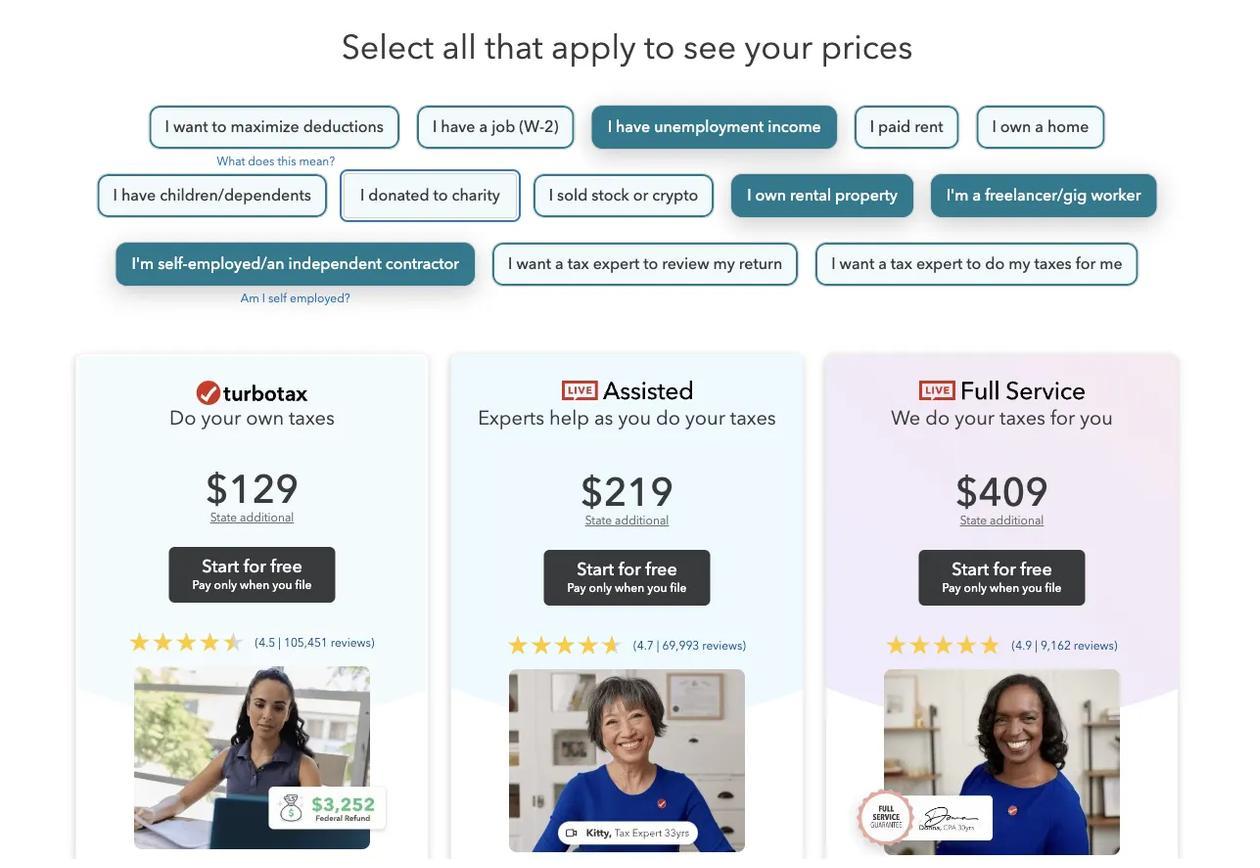 Task type: describe. For each thing, give the bounding box(es) containing it.
$ for 409
[[956, 467, 979, 520]]

219
[[604, 467, 674, 520]]

you for 129
[[272, 578, 292, 594]]

state for 129
[[210, 510, 237, 526]]

state for 409
[[961, 513, 987, 529]]

69,993
[[663, 638, 700, 654]]

1 do from the left
[[656, 406, 681, 432]]

we do your taxes for you
[[891, 406, 1114, 432]]

when for 219
[[615, 581, 645, 597]]

additional for 409
[[990, 513, 1044, 529]]

(4.7 | 69,993 reviews)
[[634, 638, 746, 654]]

prices
[[821, 25, 913, 71]]

start for 409
[[952, 558, 990, 582]]

for for 129
[[244, 555, 266, 579]]

experts help as you do your taxes
[[478, 406, 777, 432]]

self
[[268, 291, 287, 307]]

start for free pay only when you file for 409
[[943, 558, 1062, 597]]

free for 219
[[646, 558, 678, 582]]

$ 409 state additional
[[956, 467, 1049, 529]]

what
[[217, 154, 245, 170]]

experts
[[478, 406, 545, 432]]

apply
[[552, 25, 636, 71]]

all
[[442, 25, 477, 71]]

taxes for 409
[[1000, 406, 1046, 432]]

start for free pay only when you file for 129
[[193, 555, 312, 594]]

| for 219
[[657, 638, 660, 654]]

409
[[979, 467, 1049, 520]]

additional for 219
[[615, 513, 669, 529]]

2 do from the left
[[926, 406, 950, 432]]

state additional button for 219
[[585, 513, 669, 529]]

select
[[342, 25, 434, 71]]

(4.9 | 9,162 reviews)
[[1012, 638, 1118, 654]]

$ for 129
[[206, 464, 229, 517]]

for down turbotax logo
[[1051, 406, 1076, 432]]

start for 129
[[202, 555, 239, 579]]

start for free pay only when you file for 219
[[568, 558, 687, 597]]

own
[[246, 406, 284, 432]]

(4.7
[[634, 638, 654, 654]]

we
[[891, 406, 921, 432]]

state additional button for 409
[[961, 513, 1044, 529]]

$ 219 state additional
[[581, 467, 674, 529]]

what does this mean? button
[[214, 154, 335, 170]]

105,451
[[284, 635, 328, 651]]

(4.5
[[255, 635, 275, 651]]

9,162
[[1041, 638, 1071, 654]]

do your own taxes
[[170, 406, 335, 432]]

(4.5 | 105,451 reviews)
[[255, 635, 375, 651]]

(4.9 | 9,162 reviews) button
[[875, 636, 1118, 655]]



Task type: locate. For each thing, give the bounding box(es) containing it.
2 horizontal spatial when
[[990, 581, 1020, 597]]

for down $ 409 state additional
[[994, 558, 1017, 582]]

pay for 219
[[568, 581, 586, 597]]

$ inside $ 409 state additional
[[956, 467, 979, 520]]

$ inside $ 129 state additional
[[206, 464, 229, 517]]

$ down we do your taxes for you
[[956, 467, 979, 520]]

only for 129
[[214, 578, 237, 594]]

start for free pay only when you file up (4.7 | 69,993 reviews) button
[[568, 558, 687, 597]]

start for 219
[[577, 558, 614, 582]]

| right (4.5
[[278, 635, 281, 651]]

pay for 129
[[193, 578, 211, 594]]

1 horizontal spatial start for free pay only when you file
[[568, 558, 687, 597]]

0 horizontal spatial $
[[206, 464, 229, 517]]

0 horizontal spatial reviews)
[[331, 635, 375, 651]]

help
[[550, 406, 590, 432]]

only
[[214, 578, 237, 594], [589, 581, 612, 597], [964, 581, 987, 597]]

2 horizontal spatial start
[[952, 558, 990, 582]]

only for 219
[[589, 581, 612, 597]]

1 horizontal spatial only
[[589, 581, 612, 597]]

1 horizontal spatial start
[[577, 558, 614, 582]]

your
[[745, 25, 813, 71], [201, 406, 241, 432], [686, 406, 726, 432], [955, 406, 995, 432]]

reviews) for 409
[[1074, 638, 1118, 654]]

this
[[278, 154, 296, 170]]

only for 409
[[964, 581, 987, 597]]

reviews)
[[331, 635, 375, 651], [703, 638, 746, 654], [1074, 638, 1118, 654]]

129
[[229, 464, 299, 517]]

you
[[619, 406, 651, 432], [1081, 406, 1114, 432], [272, 578, 292, 594], [648, 581, 668, 597], [1023, 581, 1043, 597]]

2 taxes from the left
[[731, 406, 777, 432]]

| for 129
[[278, 635, 281, 651]]

start for free pay only when you file up (4.5 | 105,451 reviews) button at the left bottom
[[193, 555, 312, 594]]

only up (4.9 | 9,162 reviews) button
[[964, 581, 987, 597]]

1 horizontal spatial pay
[[568, 581, 586, 597]]

start down $ 129 state additional
[[202, 555, 239, 579]]

to
[[645, 25, 675, 71]]

i
[[262, 291, 265, 307]]

start down $ 409 state additional
[[952, 558, 990, 582]]

only up (4.7 | 69,993 reviews) button
[[589, 581, 612, 597]]

free up 105,451
[[271, 555, 302, 579]]

0 horizontal spatial state
[[210, 510, 237, 526]]

when
[[240, 578, 270, 594], [615, 581, 645, 597], [990, 581, 1020, 597]]

free
[[271, 555, 302, 579], [646, 558, 678, 582], [1021, 558, 1053, 582]]

does
[[248, 154, 275, 170]]

|
[[278, 635, 281, 651], [657, 638, 660, 654], [1036, 638, 1038, 654]]

free for 409
[[1021, 558, 1053, 582]]

file up 105,451
[[295, 578, 312, 594]]

for down $ 129 state additional
[[244, 555, 266, 579]]

full service guarantee. signature. donna, cpa 30yrs image
[[884, 670, 1121, 856], [840, 789, 1010, 857]]

$
[[206, 464, 229, 517], [581, 467, 604, 520], [956, 467, 979, 520]]

0 horizontal spatial file
[[295, 578, 312, 594]]

2 horizontal spatial additional
[[990, 513, 1044, 529]]

kitty, tax expert 33 yrs image
[[509, 670, 745, 853], [545, 819, 712, 855]]

1 horizontal spatial free
[[646, 558, 678, 582]]

free up (4.9 at the right bottom of page
[[1021, 558, 1053, 582]]

1 horizontal spatial taxes
[[731, 406, 777, 432]]

see
[[684, 25, 737, 71]]

only up (4.5 | 105,451 reviews) button at the left bottom
[[214, 578, 237, 594]]

1 horizontal spatial $
[[581, 467, 604, 520]]

free up (4.7
[[646, 558, 678, 582]]

None checkbox
[[416, 105, 576, 150], [591, 105, 838, 150], [976, 105, 1106, 150], [97, 173, 328, 218], [344, 173, 517, 218], [115, 242, 476, 287], [492, 242, 799, 287], [815, 242, 1140, 287], [416, 105, 576, 150], [591, 105, 838, 150], [976, 105, 1106, 150], [97, 173, 328, 218], [344, 173, 517, 218], [115, 242, 476, 287], [492, 242, 799, 287], [815, 242, 1140, 287]]

additional inside $ 219 state additional
[[615, 513, 669, 529]]

federal refund, $3,252 image
[[134, 667, 370, 850], [263, 784, 390, 837]]

0 horizontal spatial |
[[278, 635, 281, 651]]

start for free pay only when you file up (4.9 | 9,162 reviews) button
[[943, 558, 1062, 597]]

when up (4.5 | 105,451 reviews) button at the left bottom
[[240, 578, 270, 594]]

2 horizontal spatial free
[[1021, 558, 1053, 582]]

file
[[295, 578, 312, 594], [671, 581, 687, 597], [1046, 581, 1062, 597]]

pay up (4.7 | 69,993 reviews) button
[[568, 581, 586, 597]]

state inside $ 129 state additional
[[210, 510, 237, 526]]

mean?
[[299, 154, 335, 170]]

state inside $ 409 state additional
[[961, 513, 987, 529]]

am i self employed? button
[[241, 291, 350, 307]]

when for 129
[[240, 578, 270, 594]]

reviews) right 69,993
[[703, 638, 746, 654]]

1 horizontal spatial when
[[615, 581, 645, 597]]

taxes for 129
[[289, 406, 335, 432]]

0 horizontal spatial when
[[240, 578, 270, 594]]

start down $ 219 state additional
[[577, 558, 614, 582]]

you for 409
[[1023, 581, 1043, 597]]

turbotax logo image
[[919, 381, 1086, 401]]

when up (4.9 | 9,162 reviews) button
[[990, 581, 1020, 597]]

(4.7 | 69,993 reviews) button
[[497, 636, 746, 655]]

taxes
[[289, 406, 335, 432], [731, 406, 777, 432], [1000, 406, 1046, 432]]

additional for 129
[[240, 510, 294, 526]]

file for 409
[[1046, 581, 1062, 597]]

for for 409
[[994, 558, 1017, 582]]

$ inside $ 219 state additional
[[581, 467, 604, 520]]

0 horizontal spatial pay
[[193, 578, 211, 594]]

file up 9,162
[[1046, 581, 1062, 597]]

2 horizontal spatial taxes
[[1000, 406, 1046, 432]]

start
[[202, 555, 239, 579], [577, 558, 614, 582], [952, 558, 990, 582]]

pay up (4.5 | 105,451 reviews) button at the left bottom
[[193, 578, 211, 594]]

employed?
[[290, 291, 350, 307]]

| right (4.7
[[657, 638, 660, 654]]

0 horizontal spatial only
[[214, 578, 237, 594]]

state additional button
[[210, 510, 294, 526], [585, 513, 669, 529], [961, 513, 1044, 529]]

$ for 219
[[581, 467, 604, 520]]

0 horizontal spatial taxes
[[289, 406, 335, 432]]

2 horizontal spatial file
[[1046, 581, 1062, 597]]

1 horizontal spatial state additional button
[[585, 513, 669, 529]]

reviews) for 219
[[703, 638, 746, 654]]

2 horizontal spatial state additional button
[[961, 513, 1044, 529]]

pay for 409
[[943, 581, 961, 597]]

select all that apply to see your prices
[[342, 25, 913, 71]]

state inside $ 219 state additional
[[585, 513, 612, 529]]

$ down the as
[[581, 467, 604, 520]]

2 horizontal spatial pay
[[943, 581, 961, 597]]

reviews) right 9,162
[[1074, 638, 1118, 654]]

(4.9
[[1012, 638, 1033, 654]]

0 horizontal spatial do
[[656, 406, 681, 432]]

2 horizontal spatial $
[[956, 467, 979, 520]]

1 horizontal spatial reviews)
[[703, 638, 746, 654]]

$ 129 state additional
[[206, 464, 299, 526]]

reviews) right 105,451
[[331, 635, 375, 651]]

None checkbox
[[148, 105, 401, 150], [854, 105, 960, 150], [533, 173, 715, 218], [731, 173, 915, 218], [930, 173, 1158, 218], [148, 105, 401, 150], [854, 105, 960, 150], [533, 173, 715, 218], [731, 173, 915, 218], [930, 173, 1158, 218]]

am
[[241, 291, 259, 307]]

1 horizontal spatial do
[[926, 406, 950, 432]]

state for 219
[[585, 513, 612, 529]]

do right 'we'
[[926, 406, 950, 432]]

0 horizontal spatial free
[[271, 555, 302, 579]]

additional
[[240, 510, 294, 526], [615, 513, 669, 529], [990, 513, 1044, 529]]

pay
[[193, 578, 211, 594], [568, 581, 586, 597], [943, 581, 961, 597]]

3 taxes from the left
[[1000, 406, 1046, 432]]

0 horizontal spatial start
[[202, 555, 239, 579]]

1 taxes from the left
[[289, 406, 335, 432]]

1 horizontal spatial |
[[657, 638, 660, 654]]

am i self employed?
[[241, 291, 350, 307]]

do
[[656, 406, 681, 432], [926, 406, 950, 432]]

$ down do your own taxes
[[206, 464, 229, 517]]

| for 409
[[1036, 638, 1038, 654]]

do right the as
[[656, 406, 681, 432]]

| right (4.9 at the right bottom of page
[[1036, 638, 1038, 654]]

1 horizontal spatial additional
[[615, 513, 669, 529]]

0 horizontal spatial start for free pay only when you file
[[193, 555, 312, 594]]

reviews) for 129
[[331, 635, 375, 651]]

that
[[485, 25, 543, 71]]

state additional button for 129
[[210, 510, 294, 526]]

when for 409
[[990, 581, 1020, 597]]

additional inside $ 409 state additional
[[990, 513, 1044, 529]]

start for free pay only when you file
[[193, 555, 312, 594], [568, 558, 687, 597], [943, 558, 1062, 597]]

state
[[210, 510, 237, 526], [585, 513, 612, 529], [961, 513, 987, 529]]

2 horizontal spatial only
[[964, 581, 987, 597]]

2 horizontal spatial |
[[1036, 638, 1038, 654]]

for
[[1051, 406, 1076, 432], [244, 555, 266, 579], [619, 558, 641, 582], [994, 558, 1017, 582]]

file for 219
[[671, 581, 687, 597]]

2 horizontal spatial start for free pay only when you file
[[943, 558, 1062, 597]]

(4.5 | 105,451 reviews) button
[[118, 633, 375, 652]]

additional inside $ 129 state additional
[[240, 510, 294, 526]]

1 horizontal spatial file
[[671, 581, 687, 597]]

file for 129
[[295, 578, 312, 594]]

2 horizontal spatial state
[[961, 513, 987, 529]]

as
[[594, 406, 614, 432]]

pay up (4.9 | 9,162 reviews) button
[[943, 581, 961, 597]]

free for 129
[[271, 555, 302, 579]]

when up (4.7 | 69,993 reviews) button
[[615, 581, 645, 597]]

for for 219
[[619, 558, 641, 582]]

0 horizontal spatial state additional button
[[210, 510, 294, 526]]

2 horizontal spatial reviews)
[[1074, 638, 1118, 654]]

what does this mean?
[[214, 154, 335, 170]]

file up 69,993
[[671, 581, 687, 597]]

do
[[170, 406, 196, 432]]

0 horizontal spatial additional
[[240, 510, 294, 526]]

1 horizontal spatial state
[[585, 513, 612, 529]]

you for 219
[[648, 581, 668, 597]]

for down $ 219 state additional
[[619, 558, 641, 582]]



Task type: vqa. For each thing, say whether or not it's contained in the screenshot.
the TurboTax
no



